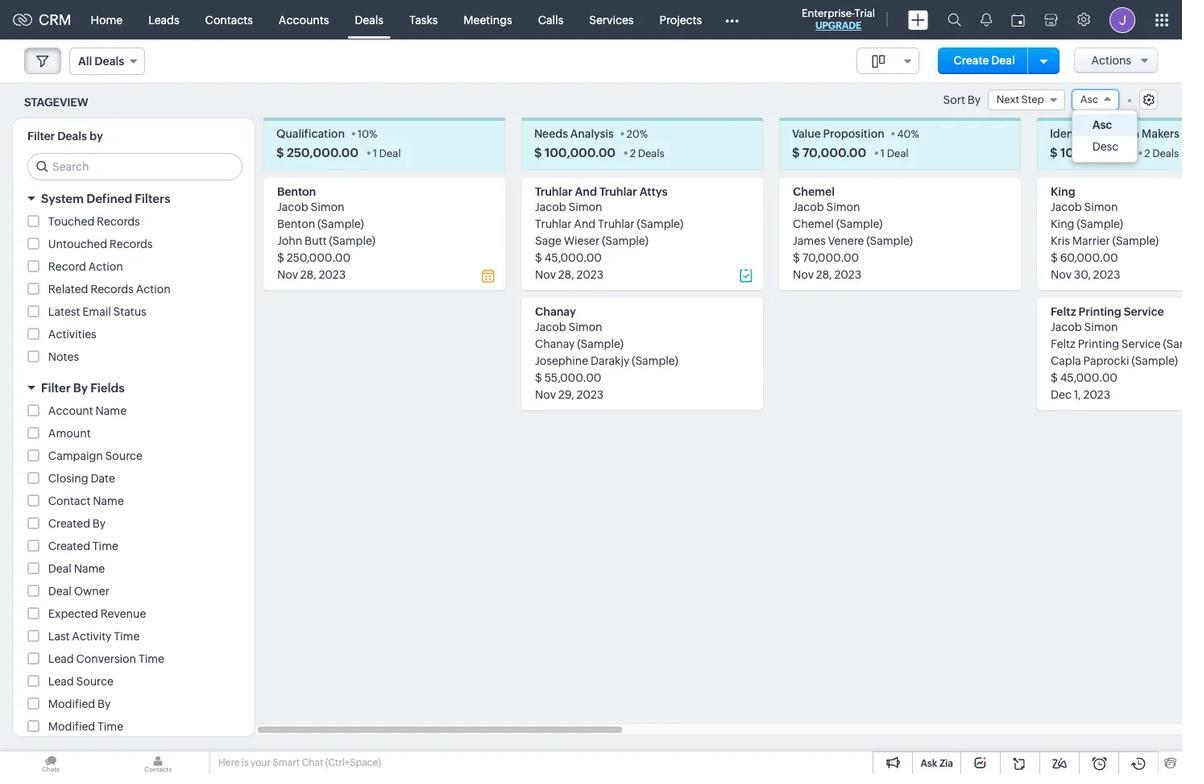 Task type: locate. For each thing, give the bounding box(es) containing it.
enterprise-
[[802, 7, 855, 19]]

45,000.00 down wieser
[[545, 252, 602, 265]]

3 % from the left
[[912, 128, 920, 141]]

time
[[93, 541, 118, 553], [114, 631, 140, 644], [139, 653, 164, 666], [98, 721, 123, 734]]

jacob for king jacob simon king (sample) kris marrier (sample) $ 60,000.00 nov 30, 2023
[[1052, 201, 1083, 214]]

1 2 from the left
[[630, 148, 636, 160]]

lead conversion time
[[48, 653, 164, 666]]

chanay (sample) link
[[535, 338, 624, 351]]

simon for king jacob simon king (sample) kris marrier (sample) $ 60,000.00 nov 30, 2023
[[1085, 201, 1119, 214]]

simon inside "chemel jacob simon chemel (sample) james venere (sample) $ 70,000.00 nov 28, 2023"
[[827, 201, 861, 214]]

$ down sage
[[535, 252, 543, 265]]

simon up king (sample) 'link'
[[1085, 201, 1119, 214]]

list box
[[1073, 111, 1138, 162]]

% for $ 250,000.00
[[369, 128, 378, 141]]

action up related records action
[[88, 261, 123, 274]]

date
[[91, 473, 115, 486]]

2023 right 30,
[[1094, 269, 1121, 282]]

campaign
[[48, 450, 103, 463]]

2 deals for 105,000.00
[[1145, 148, 1180, 160]]

10 %
[[358, 128, 378, 141]]

truhlar and truhlar attys link
[[535, 186, 668, 199]]

upgrade
[[816, 20, 862, 31]]

1 horizontal spatial 1
[[881, 148, 886, 160]]

benton up john
[[277, 218, 315, 231]]

2 70,000.00 from the top
[[803, 252, 860, 265]]

1 created from the top
[[48, 518, 90, 531]]

1 vertical spatial source
[[76, 676, 114, 689]]

filter up account on the left bottom of the page
[[41, 382, 71, 395]]

0 vertical spatial action
[[88, 261, 123, 274]]

0 vertical spatial modified
[[48, 699, 95, 711]]

2 250,000.00 from the top
[[287, 252, 351, 265]]

1 2 deals from the left
[[630, 148, 665, 160]]

1 horizontal spatial 2
[[1145, 148, 1151, 160]]

2 created from the top
[[48, 541, 90, 553]]

meetings
[[464, 13, 513, 26]]

benton (sample) link
[[277, 218, 364, 231]]

70,000.00 down "venere"
[[803, 252, 860, 265]]

0 vertical spatial benton
[[277, 186, 316, 199]]

2 2 deals from the left
[[1145, 148, 1180, 160]]

0 vertical spatial records
[[97, 216, 140, 228]]

28, inside benton jacob simon benton (sample) john butt (sample) $ 250,000.00 nov 28, 2023
[[301, 269, 317, 282]]

desc option
[[1073, 137, 1138, 158]]

modified for modified by
[[48, 699, 95, 711]]

$ up the dec
[[1052, 372, 1059, 385]]

by inside dropdown button
[[73, 382, 88, 395]]

filter inside dropdown button
[[41, 382, 71, 395]]

250,000.00
[[287, 146, 359, 160], [287, 252, 351, 265]]

0 vertical spatial asc
[[1081, 94, 1099, 106]]

signals image
[[981, 13, 993, 27]]

records for untouched
[[110, 238, 153, 251]]

1 vertical spatial 250,000.00
[[287, 252, 351, 265]]

needs
[[535, 128, 568, 141]]

chemel
[[794, 186, 835, 199], [794, 218, 835, 231]]

1 1 from the left
[[373, 148, 377, 160]]

(sample)
[[318, 218, 364, 231], [637, 218, 684, 231], [837, 218, 883, 231], [1078, 218, 1124, 231], [329, 235, 376, 248], [602, 235, 649, 248], [867, 235, 914, 248], [1113, 235, 1160, 248], [578, 338, 624, 351], [632, 355, 679, 368], [1132, 355, 1179, 368]]

printing up feltz printing service (sam link on the right
[[1079, 306, 1122, 319]]

attys
[[640, 186, 668, 199]]

(sample) up the josephine darakjy (sample) link
[[578, 338, 624, 351]]

2 1 deal from the left
[[881, 148, 909, 160]]

45,000.00 inside feltz printing service jacob simon feltz printing service (sam capla paprocki (sample) $ 45,000.00 dec 1, 2023
[[1061, 372, 1118, 385]]

$ down kris
[[1052, 252, 1059, 265]]

70,000.00 inside "chemel jacob simon chemel (sample) james venere (sample) $ 70,000.00 nov 28, 2023"
[[803, 252, 860, 265]]

simon for benton jacob simon benton (sample) john butt (sample) $ 250,000.00 nov 28, 2023
[[311, 201, 345, 214]]

0 vertical spatial lead
[[48, 653, 74, 666]]

create
[[954, 54, 990, 67]]

source up the date
[[105, 450, 143, 463]]

28, inside "chemel jacob simon chemel (sample) james venere (sample) $ 70,000.00 nov 28, 2023"
[[817, 269, 833, 282]]

feltz printing service (sam link
[[1052, 338, 1183, 351]]

0 horizontal spatial %
[[369, 128, 378, 141]]

nov for chemel jacob simon chemel (sample) james venere (sample) $ 70,000.00 nov 28, 2023
[[794, 269, 814, 282]]

nov down john
[[277, 269, 298, 282]]

jacob up sage
[[535, 201, 567, 214]]

account
[[48, 405, 93, 418]]

1 horizontal spatial action
[[136, 283, 171, 296]]

service up feltz printing service (sam link on the right
[[1125, 306, 1165, 319]]

feltz printing service link
[[1052, 306, 1165, 319]]

1 for 250,000.00
[[373, 148, 377, 160]]

feltz printing service jacob simon feltz printing service (sam capla paprocki (sample) $ 45,000.00 dec 1, 2023
[[1052, 306, 1183, 402]]

2 feltz from the top
[[1052, 338, 1076, 351]]

created
[[48, 518, 90, 531], [48, 541, 90, 553]]

30,
[[1075, 269, 1092, 282]]

status
[[113, 306, 147, 319]]

nov inside chanay jacob simon chanay (sample) josephine darakjy (sample) $ 55,000.00 nov 29, 2023
[[535, 389, 556, 402]]

jacob down king link
[[1052, 201, 1083, 214]]

1 vertical spatial asc
[[1093, 119, 1113, 132]]

1 vertical spatial king
[[1052, 218, 1075, 231]]

simon up chanay (sample) link
[[569, 321, 603, 334]]

filter down the stageview
[[27, 130, 55, 143]]

0 horizontal spatial 2
[[630, 148, 636, 160]]

feltz
[[1052, 306, 1077, 319], [1052, 338, 1076, 351]]

created for created by
[[48, 518, 90, 531]]

actions
[[1092, 54, 1132, 67]]

benton jacob simon benton (sample) john butt (sample) $ 250,000.00 nov 28, 2023
[[277, 186, 376, 282]]

chanay up chanay (sample) link
[[535, 306, 576, 319]]

2 deals
[[630, 148, 665, 160], [1145, 148, 1180, 160]]

1 vertical spatial lead
[[48, 676, 74, 689]]

28, down the james
[[817, 269, 833, 282]]

$ 70,000.00
[[793, 146, 867, 160]]

1 vertical spatial name
[[93, 495, 124, 508]]

services
[[590, 13, 634, 26]]

printing up paprocki
[[1079, 338, 1120, 351]]

250,000.00 inside benton jacob simon benton (sample) john butt (sample) $ 250,000.00 nov 28, 2023
[[287, 252, 351, 265]]

chanay jacob simon chanay (sample) josephine darakjy (sample) $ 55,000.00 nov 29, 2023
[[535, 306, 679, 402]]

deals down 20 % on the top of the page
[[638, 148, 665, 160]]

70,000.00 down value proposition
[[803, 146, 867, 160]]

campaign source
[[48, 450, 143, 463]]

truhlar and truhlar attys jacob simon truhlar and truhlar (sample) sage wieser (sample) $ 45,000.00 nov 28, 2023
[[535, 186, 684, 282]]

1 1 deal from the left
[[373, 148, 401, 160]]

source down conversion on the left of page
[[76, 676, 114, 689]]

feltz down 30,
[[1052, 306, 1077, 319]]

1 vertical spatial feltz
[[1052, 338, 1076, 351]]

kris marrier (sample) link
[[1052, 235, 1160, 248]]

2023 inside "chemel jacob simon chemel (sample) james venere (sample) $ 70,000.00 nov 28, 2023"
[[835, 269, 862, 282]]

$ 105,000.00
[[1051, 146, 1131, 160]]

asc inside field
[[1081, 94, 1099, 106]]

0 vertical spatial chanay
[[535, 306, 576, 319]]

70,000.00
[[803, 146, 867, 160], [803, 252, 860, 265]]

250,000.00 down qualification
[[287, 146, 359, 160]]

simon inside king jacob simon king (sample) kris marrier (sample) $ 60,000.00 nov 30, 2023
[[1085, 201, 1119, 214]]

(sample) down benton (sample) link
[[329, 235, 376, 248]]

40
[[898, 128, 912, 141]]

by right "sort"
[[968, 94, 981, 107]]

lead for lead source
[[48, 676, 74, 689]]

jacob up the "capla"
[[1052, 321, 1083, 334]]

created down contact
[[48, 518, 90, 531]]

name
[[96, 405, 127, 418], [93, 495, 124, 508], [74, 563, 105, 576]]

by for modified
[[98, 699, 111, 711]]

2 modified from the top
[[48, 721, 95, 734]]

0 vertical spatial 70,000.00
[[803, 146, 867, 160]]

modified down modified by
[[48, 721, 95, 734]]

records up latest email status
[[91, 283, 134, 296]]

2023 inside king jacob simon king (sample) kris marrier (sample) $ 60,000.00 nov 30, 2023
[[1094, 269, 1121, 282]]

$ inside truhlar and truhlar attys jacob simon truhlar and truhlar (sample) sage wieser (sample) $ 45,000.00 nov 28, 2023
[[535, 252, 543, 265]]

0 vertical spatial source
[[105, 450, 143, 463]]

45,000.00 inside truhlar and truhlar attys jacob simon truhlar and truhlar (sample) sage wieser (sample) $ 45,000.00 nov 28, 2023
[[545, 252, 602, 265]]

time down revenue
[[114, 631, 140, 644]]

(sample) down (sam
[[1132, 355, 1179, 368]]

$ down john
[[277, 252, 285, 265]]

3 28, from the left
[[817, 269, 833, 282]]

2 vertical spatial name
[[74, 563, 105, 576]]

king up king (sample) 'link'
[[1052, 186, 1076, 199]]

% right the analysis
[[640, 128, 648, 141]]

smart
[[273, 758, 300, 769]]

2 lead from the top
[[48, 676, 74, 689]]

2023 inside chanay jacob simon chanay (sample) josephine darakjy (sample) $ 55,000.00 nov 29, 2023
[[577, 389, 604, 402]]

simon inside chanay jacob simon chanay (sample) josephine darakjy (sample) $ 55,000.00 nov 29, 2023
[[569, 321, 603, 334]]

2023 for chanay jacob simon chanay (sample) josephine darakjy (sample) $ 55,000.00 nov 29, 2023
[[577, 389, 604, 402]]

crm
[[39, 11, 71, 28]]

by
[[968, 94, 981, 107], [73, 382, 88, 395], [93, 518, 106, 531], [98, 699, 111, 711]]

45,000.00
[[545, 252, 602, 265], [1061, 372, 1118, 385]]

1 chemel from the top
[[794, 186, 835, 199]]

activities
[[48, 328, 97, 341]]

1 vertical spatial action
[[136, 283, 171, 296]]

1 horizontal spatial 28,
[[559, 269, 575, 282]]

2023 inside benton jacob simon benton (sample) john butt (sample) $ 250,000.00 nov 28, 2023
[[319, 269, 346, 282]]

2 2 from the left
[[1145, 148, 1151, 160]]

nov inside king jacob simon king (sample) kris marrier (sample) $ 60,000.00 nov 30, 2023
[[1052, 269, 1072, 282]]

jacob down "chanay" link
[[535, 321, 567, 334]]

2023 down "venere"
[[835, 269, 862, 282]]

deals down makers
[[1153, 148, 1180, 160]]

45,000.00 up 1, in the bottom right of the page
[[1061, 372, 1118, 385]]

chats image
[[0, 752, 102, 775]]

1 28, from the left
[[301, 269, 317, 282]]

1 vertical spatial chemel
[[794, 218, 835, 231]]

your
[[251, 758, 271, 769]]

1 vertical spatial 70,000.00
[[803, 252, 860, 265]]

1 horizontal spatial %
[[640, 128, 648, 141]]

benton
[[277, 186, 316, 199], [277, 218, 315, 231]]

28, down butt
[[301, 269, 317, 282]]

feltz up the "capla"
[[1052, 338, 1076, 351]]

service
[[1125, 306, 1165, 319], [1122, 338, 1162, 351]]

2 deals down 20 % on the top of the page
[[630, 148, 665, 160]]

benton up benton (sample) link
[[277, 186, 316, 199]]

filter for filter deals by
[[27, 130, 55, 143]]

nov left 30,
[[1052, 269, 1072, 282]]

asc inside option
[[1093, 119, 1113, 132]]

lead up modified by
[[48, 676, 74, 689]]

truhlar up sage wieser (sample) link
[[598, 218, 635, 231]]

asc up asc option on the right top
[[1081, 94, 1099, 106]]

0 vertical spatial chemel
[[794, 186, 835, 199]]

2 horizontal spatial 28,
[[817, 269, 833, 282]]

modified for modified time
[[48, 721, 95, 734]]

0 vertical spatial name
[[96, 405, 127, 418]]

$ 100,000.00
[[535, 146, 616, 160]]

1 vertical spatial filter
[[41, 382, 71, 395]]

250,000.00 down butt
[[287, 252, 351, 265]]

(sample) down truhlar and truhlar (sample) link in the top of the page
[[602, 235, 649, 248]]

nov left 29, at the bottom left
[[535, 389, 556, 402]]

1 deal down "40"
[[881, 148, 909, 160]]

list box containing asc
[[1073, 111, 1138, 162]]

makers
[[1143, 128, 1180, 141]]

contacts link
[[192, 0, 266, 39]]

0 horizontal spatial 28,
[[301, 269, 317, 282]]

dec
[[1052, 389, 1072, 402]]

0 horizontal spatial 1
[[373, 148, 377, 160]]

2 vertical spatial records
[[91, 283, 134, 296]]

1 vertical spatial modified
[[48, 721, 95, 734]]

(sample) right "venere"
[[867, 235, 914, 248]]

1 vertical spatial 45,000.00
[[1061, 372, 1118, 385]]

created up "deal name" at bottom
[[48, 541, 90, 553]]

0 vertical spatial feltz
[[1052, 306, 1077, 319]]

untouched
[[48, 238, 107, 251]]

james venere (sample) link
[[794, 235, 914, 248]]

simon inside benton jacob simon benton (sample) john butt (sample) $ 250,000.00 nov 28, 2023
[[311, 201, 345, 214]]

1 horizontal spatial 2 deals
[[1145, 148, 1180, 160]]

jacob
[[277, 201, 309, 214], [535, 201, 567, 214], [794, 201, 825, 214], [1052, 201, 1083, 214], [535, 321, 567, 334], [1052, 321, 1083, 334]]

john
[[277, 235, 303, 248]]

action up status
[[136, 283, 171, 296]]

deal right $ 250,000.00
[[379, 148, 401, 160]]

chemel jacob simon chemel (sample) james venere (sample) $ 70,000.00 nov 28, 2023
[[794, 186, 914, 282]]

accounts
[[279, 13, 329, 26]]

jacob inside chanay jacob simon chanay (sample) josephine darakjy (sample) $ 55,000.00 nov 29, 2023
[[535, 321, 567, 334]]

1 lead from the top
[[48, 653, 74, 666]]

create deal
[[954, 54, 1016, 67]]

lead for lead conversion time
[[48, 653, 74, 666]]

0 vertical spatial king
[[1052, 186, 1076, 199]]

source for lead source
[[76, 676, 114, 689]]

by up account name
[[73, 382, 88, 395]]

2 benton from the top
[[277, 218, 315, 231]]

1,
[[1075, 389, 1082, 402]]

1 horizontal spatial 1 deal
[[881, 148, 909, 160]]

truhlar down $ 100,000.00
[[535, 186, 573, 199]]

by up modified time
[[98, 699, 111, 711]]

deals
[[355, 13, 384, 26], [57, 130, 87, 143], [638, 148, 665, 160], [1153, 148, 1180, 160]]

simon
[[311, 201, 345, 214], [569, 201, 603, 214], [827, 201, 861, 214], [1085, 201, 1119, 214], [569, 321, 603, 334], [1085, 321, 1119, 334]]

simon up the chemel (sample) link
[[827, 201, 861, 214]]

2023 for benton jacob simon benton (sample) john butt (sample) $ 250,000.00 nov 28, 2023
[[319, 269, 346, 282]]

0 vertical spatial filter
[[27, 130, 55, 143]]

2 down 20
[[630, 148, 636, 160]]

name down the date
[[93, 495, 124, 508]]

1 modified from the top
[[48, 699, 95, 711]]

jacob down chemel link at the right of the page
[[794, 201, 825, 214]]

0 horizontal spatial 1 deal
[[373, 148, 401, 160]]

deals left tasks
[[355, 13, 384, 26]]

2 king from the top
[[1052, 218, 1075, 231]]

2023 for king jacob simon king (sample) kris marrier (sample) $ 60,000.00 nov 30, 2023
[[1094, 269, 1121, 282]]

% right proposition
[[912, 128, 920, 141]]

$ down the james
[[794, 252, 801, 265]]

2 1 from the left
[[881, 148, 886, 160]]

2023 right 29, at the bottom left
[[577, 389, 604, 402]]

$ inside king jacob simon king (sample) kris marrier (sample) $ 60,000.00 nov 30, 2023
[[1052, 252, 1059, 265]]

(sample) down the "attys"
[[637, 218, 684, 231]]

jacob inside benton jacob simon benton (sample) john butt (sample) $ 250,000.00 nov 28, 2023
[[277, 201, 309, 214]]

1 vertical spatial printing
[[1079, 338, 1120, 351]]

0 vertical spatial 45,000.00
[[545, 252, 602, 265]]

by for created
[[93, 518, 106, 531]]

$ down identify
[[1051, 146, 1058, 160]]

0 horizontal spatial 2 deals
[[630, 148, 665, 160]]

marrier
[[1073, 235, 1111, 248]]

(sample) up kris marrier (sample) link
[[1078, 218, 1124, 231]]

records down defined
[[97, 216, 140, 228]]

1 down proposition
[[881, 148, 886, 160]]

28,
[[301, 269, 317, 282], [559, 269, 575, 282], [817, 269, 833, 282]]

and
[[575, 186, 598, 199], [574, 218, 596, 231]]

lead
[[48, 653, 74, 666], [48, 676, 74, 689]]

proposition
[[824, 128, 885, 141]]

1 vertical spatial and
[[574, 218, 596, 231]]

1 down the 10 %
[[373, 148, 377, 160]]

jacob inside king jacob simon king (sample) kris marrier (sample) $ 60,000.00 nov 30, 2023
[[1052, 201, 1083, 214]]

record action
[[48, 261, 123, 274]]

1 vertical spatial chanay
[[535, 338, 575, 351]]

lead down the last
[[48, 653, 74, 666]]

truhlar up sage
[[535, 218, 572, 231]]

0 vertical spatial created
[[48, 518, 90, 531]]

2 deals for 100,000.00
[[630, 148, 665, 160]]

filters
[[135, 192, 170, 206]]

by
[[90, 130, 103, 143]]

1 % from the left
[[369, 128, 378, 141]]

1 vertical spatial created
[[48, 541, 90, 553]]

expected
[[48, 608, 98, 621]]

2 down makers
[[1145, 148, 1151, 160]]

2 for $ 100,000.00
[[630, 148, 636, 160]]

deal name
[[48, 563, 105, 576]]

and down "100,000.00"
[[575, 186, 598, 199]]

jacob inside "chemel jacob simon chemel (sample) james venere (sample) $ 70,000.00 nov 28, 2023"
[[794, 201, 825, 214]]

1 vertical spatial benton
[[277, 218, 315, 231]]

1 deal for $ 250,000.00
[[373, 148, 401, 160]]

2023 down sage wieser (sample) link
[[577, 269, 604, 282]]

jacob for benton jacob simon benton (sample) john butt (sample) $ 250,000.00 nov 28, 2023
[[277, 201, 309, 214]]

0 horizontal spatial 45,000.00
[[545, 252, 602, 265]]

king (sample) link
[[1052, 218, 1124, 231]]

projects link
[[647, 0, 715, 39]]

2 horizontal spatial %
[[912, 128, 920, 141]]

service left (sam
[[1122, 338, 1162, 351]]

filter for filter by fields
[[41, 382, 71, 395]]

2 % from the left
[[640, 128, 648, 141]]

contacts image
[[107, 752, 209, 775]]

last activity time
[[48, 631, 140, 644]]

nov down sage
[[535, 269, 556, 282]]

name down fields
[[96, 405, 127, 418]]

simon for chanay jacob simon chanay (sample) josephine darakjy (sample) $ 55,000.00 nov 29, 2023
[[569, 321, 603, 334]]

nov inside benton jacob simon benton (sample) john butt (sample) $ 250,000.00 nov 28, 2023
[[277, 269, 298, 282]]

$ down josephine
[[535, 372, 543, 385]]

2023
[[319, 269, 346, 282], [577, 269, 604, 282], [835, 269, 862, 282], [1094, 269, 1121, 282], [577, 389, 604, 402], [1084, 389, 1111, 402]]

1 horizontal spatial 45,000.00
[[1061, 372, 1118, 385]]

created for created time
[[48, 541, 90, 553]]

28, down wieser
[[559, 269, 575, 282]]

1 vertical spatial records
[[110, 238, 153, 251]]

2023 right 1, in the bottom right of the page
[[1084, 389, 1111, 402]]

1 feltz from the top
[[1052, 306, 1077, 319]]

2 28, from the left
[[559, 269, 575, 282]]

0 vertical spatial 250,000.00
[[287, 146, 359, 160]]

chemel up the chemel (sample) link
[[794, 186, 835, 199]]

2 chemel from the top
[[794, 218, 835, 231]]

amount
[[48, 428, 91, 441]]

by down contact name
[[93, 518, 106, 531]]

nov inside "chemel jacob simon chemel (sample) james venere (sample) $ 70,000.00 nov 28, 2023"
[[794, 269, 814, 282]]



Task type: describe. For each thing, give the bounding box(es) containing it.
notes
[[48, 351, 79, 364]]

1 for 70,000.00
[[881, 148, 886, 160]]

$ down value
[[793, 146, 800, 160]]

decision
[[1094, 128, 1140, 141]]

filter by fields button
[[13, 374, 255, 403]]

defined
[[86, 192, 132, 206]]

deals link
[[342, 0, 397, 39]]

(sample) up john butt (sample) link
[[318, 218, 364, 231]]

modified time
[[48, 721, 123, 734]]

$ inside chanay jacob simon chanay (sample) josephine darakjy (sample) $ 55,000.00 nov 29, 2023
[[535, 372, 543, 385]]

owner
[[74, 586, 110, 599]]

0 horizontal spatial action
[[88, 261, 123, 274]]

system
[[41, 192, 84, 206]]

2023 inside truhlar and truhlar attys jacob simon truhlar and truhlar (sample) sage wieser (sample) $ 45,000.00 nov 28, 2023
[[577, 269, 604, 282]]

lead source
[[48, 676, 114, 689]]

benton link
[[277, 186, 316, 199]]

1 benton from the top
[[277, 186, 316, 199]]

identify
[[1051, 128, 1092, 141]]

desc
[[1093, 141, 1119, 153]]

last
[[48, 631, 70, 644]]

Search text field
[[28, 154, 242, 180]]

(ctrl+space)
[[325, 758, 381, 769]]

latest email status
[[48, 306, 147, 319]]

closing date
[[48, 473, 115, 486]]

calls
[[538, 13, 564, 26]]

butt
[[305, 235, 327, 248]]

20
[[627, 128, 640, 141]]

chat
[[302, 758, 323, 769]]

home
[[91, 13, 123, 26]]

28, inside truhlar and truhlar attys jacob simon truhlar and truhlar (sample) sage wieser (sample) $ 45,000.00 nov 28, 2023
[[559, 269, 575, 282]]

60,000.00
[[1061, 252, 1119, 265]]

paprocki
[[1084, 355, 1130, 368]]

source for campaign source
[[105, 450, 143, 463]]

analysis
[[571, 128, 614, 141]]

28, for chemel jacob simon chemel (sample) james venere (sample) $ 70,000.00 nov 28, 2023
[[817, 269, 833, 282]]

josephine
[[535, 355, 589, 368]]

home link
[[78, 0, 136, 39]]

enterprise-trial upgrade
[[802, 7, 876, 31]]

filter deals by
[[27, 130, 103, 143]]

2023 for chemel jacob simon chemel (sample) james venere (sample) $ 70,000.00 nov 28, 2023
[[835, 269, 862, 282]]

deal up deal owner
[[48, 563, 72, 576]]

(sample) right the darakjy
[[632, 355, 679, 368]]

chanay link
[[535, 306, 576, 319]]

$ down qualification
[[277, 146, 284, 160]]

2023 inside feltz printing service jacob simon feltz printing service (sam capla paprocki (sample) $ 45,000.00 dec 1, 2023
[[1084, 389, 1111, 402]]

10
[[358, 128, 369, 141]]

records for related
[[91, 283, 134, 296]]

deals left the by
[[57, 130, 87, 143]]

capla paprocki (sample) link
[[1052, 355, 1179, 368]]

leads
[[148, 13, 180, 26]]

contact
[[48, 495, 91, 508]]

1 70,000.00 from the top
[[803, 146, 867, 160]]

nov for king jacob simon king (sample) kris marrier (sample) $ 60,000.00 nov 30, 2023
[[1052, 269, 1072, 282]]

0 vertical spatial printing
[[1079, 306, 1122, 319]]

$ inside feltz printing service jacob simon feltz printing service (sam capla paprocki (sample) $ 45,000.00 dec 1, 2023
[[1052, 372, 1059, 385]]

name for deal name
[[74, 563, 105, 576]]

jacob for chanay jacob simon chanay (sample) josephine darakjy (sample) $ 55,000.00 nov 29, 2023
[[535, 321, 567, 334]]

filter by fields
[[41, 382, 125, 395]]

(sample) up james venere (sample) link
[[837, 218, 883, 231]]

activity
[[72, 631, 112, 644]]

sage
[[535, 235, 562, 248]]

deal inside 'button'
[[992, 54, 1016, 67]]

asc option
[[1073, 115, 1138, 137]]

touched
[[48, 216, 95, 228]]

truhlar up truhlar and truhlar (sample) link in the top of the page
[[600, 186, 638, 199]]

wieser
[[564, 235, 600, 248]]

trial
[[855, 7, 876, 19]]

1 chanay from the top
[[535, 306, 576, 319]]

29,
[[559, 389, 575, 402]]

signals element
[[972, 0, 1002, 40]]

system defined filters button
[[13, 185, 255, 213]]

jacob for chemel jacob simon chemel (sample) james venere (sample) $ 70,000.00 nov 28, 2023
[[794, 201, 825, 214]]

1 vertical spatial service
[[1122, 338, 1162, 351]]

chemel link
[[794, 186, 835, 199]]

55,000.00
[[545, 372, 602, 385]]

Asc field
[[1072, 90, 1120, 111]]

jacob inside feltz printing service jacob simon feltz printing service (sam capla paprocki (sample) $ 45,000.00 dec 1, 2023
[[1052, 321, 1083, 334]]

ask zia
[[921, 759, 954, 770]]

0 vertical spatial service
[[1125, 306, 1165, 319]]

nov for benton jacob simon benton (sample) john butt (sample) $ 250,000.00 nov 28, 2023
[[277, 269, 298, 282]]

deal up expected
[[48, 586, 72, 599]]

touched records
[[48, 216, 140, 228]]

nov inside truhlar and truhlar attys jacob simon truhlar and truhlar (sample) sage wieser (sample) $ 45,000.00 nov 28, 2023
[[535, 269, 556, 282]]

here is your smart chat (ctrl+space)
[[219, 758, 381, 769]]

needs analysis
[[535, 128, 614, 141]]

time down created by
[[93, 541, 118, 553]]

by for filter
[[73, 382, 88, 395]]

simon inside feltz printing service jacob simon feltz printing service (sam capla paprocki (sample) $ 45,000.00 dec 1, 2023
[[1085, 321, 1119, 334]]

contact name
[[48, 495, 124, 508]]

simon inside truhlar and truhlar attys jacob simon truhlar and truhlar (sample) sage wieser (sample) $ 45,000.00 nov 28, 2023
[[569, 201, 603, 214]]

time down modified by
[[98, 721, 123, 734]]

records for touched
[[97, 216, 140, 228]]

105,000.00
[[1061, 146, 1131, 160]]

sort by
[[944, 94, 981, 107]]

by for sort
[[968, 94, 981, 107]]

related records action
[[48, 283, 171, 296]]

2 chanay from the top
[[535, 338, 575, 351]]

expected revenue
[[48, 608, 146, 621]]

1 250,000.00 from the top
[[287, 146, 359, 160]]

% for $ 100,000.00
[[640, 128, 648, 141]]

account name
[[48, 405, 127, 418]]

% for $ 70,000.00
[[912, 128, 920, 141]]

conversion
[[76, 653, 136, 666]]

(sample) inside feltz printing service jacob simon feltz printing service (sam capla paprocki (sample) $ 45,000.00 dec 1, 2023
[[1132, 355, 1179, 368]]

create deal button
[[938, 48, 1032, 74]]

0 vertical spatial and
[[575, 186, 598, 199]]

jacob inside truhlar and truhlar attys jacob simon truhlar and truhlar (sample) sage wieser (sample) $ 45,000.00 nov 28, 2023
[[535, 201, 567, 214]]

crm link
[[13, 11, 71, 28]]

james
[[794, 235, 826, 248]]

name for contact name
[[93, 495, 124, 508]]

deal owner
[[48, 586, 110, 599]]

$ inside "chemel jacob simon chemel (sample) james venere (sample) $ 70,000.00 nov 28, 2023"
[[794, 252, 801, 265]]

$ down the needs
[[535, 146, 542, 160]]

time right conversion on the left of page
[[139, 653, 164, 666]]

is
[[242, 758, 249, 769]]

qualification
[[277, 128, 345, 141]]

nov for chanay jacob simon chanay (sample) josephine darakjy (sample) $ 55,000.00 nov 29, 2023
[[535, 389, 556, 402]]

fields
[[91, 382, 125, 395]]

(sample) right the marrier on the right top of the page
[[1113, 235, 1160, 248]]

deal down "40"
[[888, 148, 909, 160]]

zia
[[940, 759, 954, 770]]

accounts link
[[266, 0, 342, 39]]

related
[[48, 283, 88, 296]]

kris
[[1052, 235, 1071, 248]]

$ inside benton jacob simon benton (sample) john butt (sample) $ 250,000.00 nov 28, 2023
[[277, 252, 285, 265]]

value proposition
[[793, 128, 885, 141]]

identify decision makers
[[1051, 128, 1180, 141]]

created by
[[48, 518, 106, 531]]

tasks
[[410, 13, 438, 26]]

john butt (sample) link
[[277, 235, 376, 248]]

email
[[82, 306, 111, 319]]

sage wieser (sample) link
[[535, 235, 649, 248]]

simon for chemel jacob simon chemel (sample) james venere (sample) $ 70,000.00 nov 28, 2023
[[827, 201, 861, 214]]

1 deal for $ 70,000.00
[[881, 148, 909, 160]]

name for account name
[[96, 405, 127, 418]]

20 %
[[627, 128, 648, 141]]

1 king from the top
[[1052, 186, 1076, 199]]

2 for $ 105,000.00
[[1145, 148, 1151, 160]]

sort
[[944, 94, 966, 107]]

king jacob simon king (sample) kris marrier (sample) $ 60,000.00 nov 30, 2023
[[1052, 186, 1160, 282]]

ask
[[921, 759, 938, 770]]

28, for benton jacob simon benton (sample) john butt (sample) $ 250,000.00 nov 28, 2023
[[301, 269, 317, 282]]

system defined filters
[[41, 192, 170, 206]]



Task type: vqa. For each thing, say whether or not it's contained in the screenshot.
Create Menu element
no



